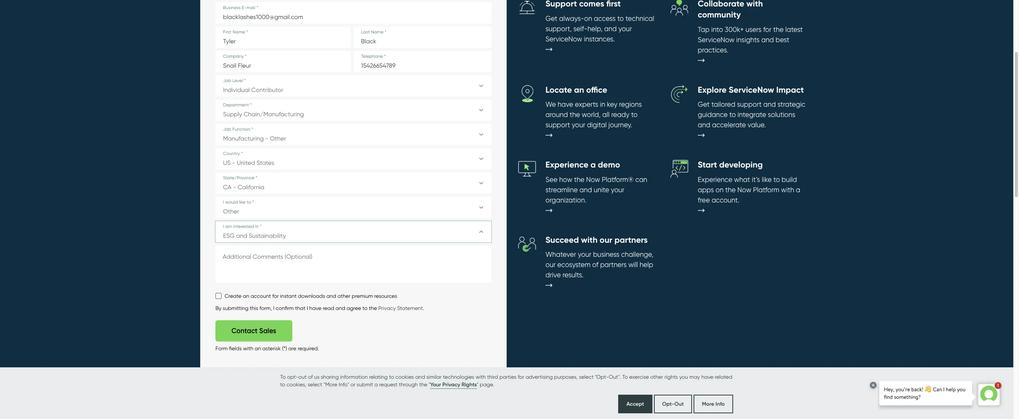 Task type: describe. For each thing, give the bounding box(es) containing it.
you
[[679, 374, 688, 381]]

it's
[[752, 176, 760, 184]]

the inside the we have experts in key regions around the world, all ready to support your digital journey.
[[570, 111, 580, 119]]

office
[[586, 85, 607, 95]]

for inside to opt-out of us sharing information relating to cookies and similar technologies with third parties for advertising purposes, select "opt-out".  to exercise other rights you may have related to cookies, select "more info" or submit a request through the "
[[518, 374, 524, 381]]

rights
[[462, 382, 477, 389]]

form fields with an asterisk (*) are required.
[[216, 346, 319, 352]]

First Name text field
[[216, 27, 350, 48]]

value.
[[748, 121, 766, 129]]

or
[[351, 382, 355, 388]]

servicenow inside tap into 300k+ users for the latest servicenow insights and best practices.
[[698, 36, 735, 44]]

get always-on access to technical support, self-help, and your servicenow instances. link
[[518, 0, 655, 63]]

relating
[[369, 374, 388, 381]]

platform
[[753, 186, 780, 194]]

the inside see how the now platform® can streamline and unite your organization.
[[574, 176, 585, 184]]

start developing
[[698, 160, 763, 170]]

to opt-out of us sharing information relating to cookies and similar technologies with third parties for advertising purposes, select "opt-out".  to exercise other rights you may have related to cookies, select "more info" or submit a request through the "
[[280, 374, 732, 388]]

0 horizontal spatial for
[[272, 294, 279, 300]]

0 horizontal spatial privacy
[[378, 306, 396, 312]]

solutions
[[768, 111, 796, 119]]

start
[[698, 160, 717, 170]]

sharing
[[321, 374, 339, 381]]

account.
[[712, 196, 740, 204]]

your privacy rights " page.
[[430, 382, 494, 389]]

and down guidance
[[698, 121, 710, 129]]

what
[[734, 176, 750, 184]]

always-
[[559, 14, 584, 22]]

help
[[640, 261, 653, 269]]

now inside see how the now platform® can streamline and unite your organization.
[[586, 176, 600, 184]]

support,
[[546, 25, 572, 33]]

for inside tap into 300k+ users for the latest servicenow insights and best practices.
[[763, 25, 772, 33]]

best
[[776, 36, 790, 44]]

your inside get always-on access to technical support, self-help, and your servicenow instances.
[[619, 25, 632, 33]]

to inside the we have experts in key regions around the world, all ready to support your digital journey.
[[631, 111, 638, 119]]

instances.
[[584, 35, 615, 43]]

1 i from the left
[[273, 306, 274, 312]]

more info button
[[694, 396, 733, 414]]

advertising
[[526, 374, 553, 381]]

account
[[251, 294, 271, 300]]

purposes,
[[554, 374, 578, 381]]

of inside to opt-out of us sharing information relating to cookies and similar technologies with third parties for advertising purposes, select "opt-out".  to exercise other rights you may have related to cookies, select "more info" or submit a request through the "
[[308, 374, 313, 381]]

statement
[[397, 306, 423, 312]]

0 vertical spatial other
[[338, 294, 351, 300]]

self-
[[574, 25, 588, 33]]

servicenow inside get always-on access to technical support, self-help, and your servicenow instances.
[[546, 35, 582, 43]]

information
[[340, 374, 368, 381]]

get tailored support and strategic guidance to integrate solutions and accelerate value.
[[698, 101, 806, 129]]

get for get always-on access to technical support, self-help, and your servicenow instances.
[[546, 14, 557, 22]]

get for get tailored support and strategic guidance to integrate solutions and accelerate value.
[[698, 101, 710, 109]]

unite
[[594, 186, 609, 194]]

resources
[[374, 294, 397, 300]]

have inside to opt-out of us sharing information relating to cookies and similar technologies with third parties for advertising purposes, select "opt-out".  to exercise other rights you may have related to cookies, select "more info" or submit a request through the "
[[701, 374, 714, 381]]

succeed
[[546, 235, 579, 245]]

challenge,
[[621, 251, 654, 259]]

confirm
[[276, 306, 294, 312]]

0 vertical spatial our
[[600, 235, 613, 245]]

to up request
[[389, 374, 394, 381]]

accept button
[[618, 396, 652, 414]]

request
[[379, 382, 398, 388]]

explore
[[698, 85, 727, 95]]

technical
[[626, 14, 654, 22]]

users
[[746, 25, 762, 33]]

collaborate
[[698, 0, 744, 9]]

tap into 300k+ users for the latest servicenow insights and best practices.
[[698, 25, 803, 54]]

1 horizontal spatial an
[[255, 346, 261, 352]]

can
[[635, 176, 647, 184]]

rights
[[665, 374, 678, 381]]

contact
[[231, 328, 258, 336]]

get always-on access to technical support, self-help, and your servicenow instances.
[[546, 14, 654, 43]]

(*)
[[282, 346, 287, 352]]

of inside 'whatever your business challenge, our ecosystem of partners will help drive results.'
[[592, 261, 599, 269]]

opt-out
[[662, 401, 684, 408]]

with inside experience what it's like to build apps on the now platform with a free account.
[[781, 186, 794, 194]]

the inside experience what it's like to build apps on the now platform with a free account.
[[725, 186, 736, 194]]

strategic
[[778, 101, 806, 109]]

your inside the we have experts in key regions around the world, all ready to support your digital journey.
[[572, 121, 585, 129]]

asterisk
[[262, 346, 281, 352]]

we
[[546, 101, 556, 109]]

fields
[[229, 346, 242, 352]]

0 vertical spatial a
[[591, 160, 596, 170]]

that
[[295, 306, 306, 312]]

around
[[546, 111, 568, 119]]

into
[[711, 25, 723, 33]]

with right fields
[[243, 346, 253, 352]]

succeed with our partners
[[546, 235, 648, 245]]

opt-
[[662, 401, 675, 408]]

to inside the get tailored support and strategic guidance to integrate solutions and accelerate value.
[[729, 111, 736, 119]]

a inside experience what it's like to build apps on the now platform with a free account.
[[796, 186, 800, 194]]

journey.
[[608, 121, 632, 129]]

latest
[[785, 25, 803, 33]]

instant
[[280, 294, 297, 300]]

form
[[216, 346, 228, 352]]

may
[[690, 374, 700, 381]]

your inside see how the now platform® can streamline and unite your organization.
[[611, 186, 625, 194]]

Telephone telephone field
[[354, 51, 492, 72]]

world,
[[582, 111, 601, 119]]

experience for experience what it's like to build apps on the now platform with a free account.
[[698, 176, 733, 184]]

your privacy rights link
[[430, 382, 477, 390]]

all
[[602, 111, 610, 119]]

more info
[[702, 401, 725, 408]]

related
[[715, 374, 732, 381]]

and inside tap into 300k+ users for the latest servicenow insights and best practices.
[[761, 36, 774, 44]]

other inside to opt-out of us sharing information relating to cookies and similar technologies with third parties for advertising purposes, select "opt-out".  to exercise other rights you may have related to cookies, select "more info" or submit a request through the "
[[650, 374, 663, 381]]

regions
[[619, 101, 642, 109]]

1 vertical spatial privacy
[[442, 382, 460, 389]]



Task type: vqa. For each thing, say whether or not it's contained in the screenshot.


Task type: locate. For each thing, give the bounding box(es) containing it.
2 i from the left
[[307, 306, 308, 312]]

build
[[782, 176, 797, 184]]

0 horizontal spatial a
[[375, 382, 378, 388]]

0 vertical spatial now
[[586, 176, 600, 184]]

help,
[[588, 25, 603, 33]]

with inside collaborate with community
[[747, 0, 763, 9]]

our
[[600, 235, 613, 245], [546, 261, 556, 269]]

0 vertical spatial get
[[546, 14, 557, 22]]

technologies
[[443, 374, 474, 381]]

None text field
[[216, 246, 492, 283]]

now down what
[[738, 186, 751, 194]]

select left "opt-
[[579, 374, 594, 381]]

1 vertical spatial an
[[243, 294, 249, 300]]

info
[[716, 401, 725, 408]]

a inside to opt-out of us sharing information relating to cookies and similar technologies with third parties for advertising purposes, select "opt-out".  to exercise other rights you may have related to cookies, select "more info" or submit a request through the "
[[375, 382, 378, 388]]

locate an office
[[546, 85, 607, 95]]

see
[[546, 176, 558, 184]]

servicenow up the get tailored support and strategic guidance to integrate solutions and accelerate value.
[[729, 85, 774, 95]]

0 vertical spatial partners
[[615, 235, 648, 245]]

i right that
[[307, 306, 308, 312]]

2 vertical spatial for
[[518, 374, 524, 381]]

accept
[[627, 401, 644, 408]]

get up support,
[[546, 14, 557, 22]]

and left similar
[[415, 374, 425, 381]]

how
[[559, 176, 572, 184]]

support
[[737, 101, 762, 109], [546, 121, 570, 129]]

0 horizontal spatial other
[[338, 294, 351, 300]]

platform®
[[602, 176, 634, 184]]

whatever your business challenge, our ecosystem of partners will help drive results.
[[546, 251, 654, 280]]

cookies
[[395, 374, 414, 381]]

a down relating
[[375, 382, 378, 388]]

to inside get always-on access to technical support, self-help, and your servicenow instances.
[[617, 14, 624, 22]]

support up integrate
[[737, 101, 762, 109]]

required.
[[298, 346, 319, 352]]

and left the unite
[[580, 186, 592, 194]]

and inside to opt-out of us sharing information relating to cookies and similar technologies with third parties for advertising purposes, select "opt-out".  to exercise other rights you may have related to cookies, select "more info" or submit a request through the "
[[415, 374, 425, 381]]

are
[[288, 346, 296, 352]]

the up account.
[[725, 186, 736, 194]]

tailored
[[711, 101, 735, 109]]

with
[[747, 0, 763, 9], [781, 186, 794, 194], [581, 235, 598, 245], [243, 346, 253, 352], [476, 374, 486, 381]]

1 vertical spatial get
[[698, 101, 710, 109]]

a left demo
[[591, 160, 596, 170]]

1 horizontal spatial "
[[477, 382, 479, 388]]

with down 'build'
[[781, 186, 794, 194]]

our inside 'whatever your business challenge, our ecosystem of partners will help drive results.'
[[546, 261, 556, 269]]

the inside tap into 300k+ users for the latest servicenow insights and best practices.
[[773, 25, 784, 33]]

1 horizontal spatial of
[[592, 261, 599, 269]]

to down regions
[[631, 111, 638, 119]]

to left cookies,
[[280, 382, 285, 388]]

an for create
[[243, 294, 249, 300]]

1 horizontal spatial our
[[600, 235, 613, 245]]

have inside the we have experts in key regions around the world, all ready to support your digital journey.
[[558, 101, 573, 109]]

out
[[675, 401, 684, 408]]

of left the us
[[308, 374, 313, 381]]

to right out".
[[622, 374, 628, 381]]

1 vertical spatial a
[[796, 186, 800, 194]]

an up experts
[[574, 85, 584, 95]]

1 vertical spatial partners
[[600, 261, 627, 269]]

partners up challenge,
[[615, 235, 648, 245]]

on up the help, in the right of the page
[[584, 14, 592, 22]]

experience up how
[[546, 160, 589, 170]]

explore servicenow impact
[[698, 85, 804, 95]]

your up ecosystem
[[578, 251, 591, 259]]

1 horizontal spatial for
[[518, 374, 524, 381]]

1 horizontal spatial get
[[698, 101, 710, 109]]

partners down business
[[600, 261, 627, 269]]

select down the us
[[308, 382, 322, 388]]

an left asterisk
[[255, 346, 261, 352]]

with inside to opt-out of us sharing information relating to cookies and similar technologies with third parties for advertising purposes, select "opt-out".  to exercise other rights you may have related to cookies, select "more info" or submit a request through the "
[[476, 374, 486, 381]]

" down similar
[[429, 382, 430, 388]]

the right how
[[574, 176, 585, 184]]

1 horizontal spatial other
[[650, 374, 663, 381]]

Company text field
[[216, 51, 350, 72]]

see how the now platform® can streamline and unite your organization.
[[546, 176, 647, 204]]

the down premium
[[369, 306, 377, 312]]

1 horizontal spatial to
[[622, 374, 628, 381]]

community
[[698, 10, 741, 20]]

privacy
[[378, 306, 396, 312], [442, 382, 460, 389]]

Business E-mail text field
[[216, 2, 492, 24]]

digital
[[587, 121, 607, 129]]

servicenow down support,
[[546, 35, 582, 43]]

the inside to opt-out of us sharing information relating to cookies and similar technologies with third parties for advertising purposes, select "opt-out".  to exercise other rights you may have related to cookies, select "more info" or submit a request through the "
[[419, 382, 427, 388]]

agree
[[347, 306, 361, 312]]

Last Name text field
[[354, 27, 492, 48]]

access
[[594, 14, 616, 22]]

1 vertical spatial other
[[650, 374, 663, 381]]

privacy down technologies
[[442, 382, 460, 389]]

practices.
[[698, 46, 729, 54]]

guidance
[[698, 111, 728, 119]]

2 horizontal spatial an
[[574, 85, 584, 95]]

2 to from the left
[[622, 374, 628, 381]]

an
[[574, 85, 584, 95], [243, 294, 249, 300], [255, 346, 261, 352]]

0 vertical spatial on
[[584, 14, 592, 22]]

whatever
[[546, 251, 576, 259]]

submitting
[[223, 306, 248, 312]]

0 vertical spatial select
[[579, 374, 594, 381]]

0 horizontal spatial of
[[308, 374, 313, 381]]

experience up apps
[[698, 176, 733, 184]]

out
[[298, 374, 307, 381]]

other left rights
[[650, 374, 663, 381]]

0 vertical spatial an
[[574, 85, 584, 95]]

insights
[[736, 36, 760, 44]]

with up business
[[581, 235, 598, 245]]

now up the unite
[[586, 176, 600, 184]]

and inside see how the now platform® can streamline and unite your organization.
[[580, 186, 592, 194]]

to right access
[[617, 14, 624, 22]]

2 horizontal spatial a
[[796, 186, 800, 194]]

0 horizontal spatial "
[[429, 382, 430, 388]]

1 vertical spatial support
[[546, 121, 570, 129]]

your
[[619, 25, 632, 33], [572, 121, 585, 129], [611, 186, 625, 194], [578, 251, 591, 259]]

0 horizontal spatial on
[[584, 14, 592, 22]]

our up drive at the right of page
[[546, 261, 556, 269]]

with up page.
[[476, 374, 486, 381]]

300k+
[[725, 25, 744, 33]]

our up business
[[600, 235, 613, 245]]

and inside get always-on access to technical support, self-help, and your servicenow instances.
[[604, 25, 617, 33]]

downloads
[[298, 294, 325, 300]]

1 vertical spatial on
[[716, 186, 724, 194]]

for right users
[[763, 25, 772, 33]]

on inside get always-on access to technical support, self-help, and your servicenow instances.
[[584, 14, 592, 22]]

and left best
[[761, 36, 774, 44]]

i right form,
[[273, 306, 274, 312]]

the
[[773, 25, 784, 33], [570, 111, 580, 119], [574, 176, 585, 184], [725, 186, 736, 194], [369, 306, 377, 312], [419, 382, 427, 388]]

0 vertical spatial of
[[592, 261, 599, 269]]

an right create
[[243, 294, 249, 300]]

"more
[[324, 382, 337, 388]]

your inside 'whatever your business challenge, our ecosystem of partners will help drive results.'
[[578, 251, 591, 259]]

we have experts in key regions around the world, all ready to support your digital journey.
[[546, 101, 642, 129]]

0 vertical spatial have
[[558, 101, 573, 109]]

of
[[592, 261, 599, 269], [308, 374, 313, 381]]

to
[[617, 14, 624, 22], [631, 111, 638, 119], [729, 111, 736, 119], [774, 176, 780, 184], [362, 306, 368, 312], [389, 374, 394, 381], [280, 382, 285, 388]]

and up solutions
[[763, 101, 776, 109]]

contact sales
[[231, 328, 276, 336]]

0 horizontal spatial an
[[243, 294, 249, 300]]

accelerate
[[712, 121, 746, 129]]

and up read
[[326, 294, 336, 300]]

"opt-
[[595, 374, 609, 381]]

a
[[591, 160, 596, 170], [796, 186, 800, 194], [375, 382, 378, 388]]

have down downloads
[[309, 306, 321, 312]]

0 horizontal spatial to
[[280, 374, 286, 381]]

tap
[[698, 25, 710, 33]]

1 horizontal spatial now
[[738, 186, 751, 194]]

submit
[[357, 382, 373, 388]]

experts
[[575, 101, 598, 109]]

0 horizontal spatial get
[[546, 14, 557, 22]]

have right may
[[701, 374, 714, 381]]

0 vertical spatial privacy
[[378, 306, 396, 312]]

more
[[702, 401, 714, 408]]

" inside to opt-out of us sharing information relating to cookies and similar technologies with third parties for advertising purposes, select "opt-out".  to exercise other rights you may have related to cookies, select "more info" or submit a request through the "
[[429, 382, 430, 388]]

sales
[[259, 328, 276, 336]]

privacy statement link
[[378, 306, 423, 312]]

0 horizontal spatial have
[[309, 306, 321, 312]]

for left the instant
[[272, 294, 279, 300]]

integrate
[[738, 111, 766, 119]]

to
[[280, 374, 286, 381], [622, 374, 628, 381]]

support down around
[[546, 121, 570, 129]]

to right like
[[774, 176, 780, 184]]

0 vertical spatial for
[[763, 25, 772, 33]]

0 horizontal spatial our
[[546, 261, 556, 269]]

"
[[429, 382, 430, 388], [477, 382, 479, 388]]

the down experts
[[570, 111, 580, 119]]

ready
[[611, 111, 630, 119]]

similar
[[426, 374, 442, 381]]

1 " from the left
[[429, 382, 430, 388]]

1 to from the left
[[280, 374, 286, 381]]

1 vertical spatial have
[[309, 306, 321, 312]]

a down 'build'
[[796, 186, 800, 194]]

0 horizontal spatial i
[[273, 306, 274, 312]]

1 vertical spatial for
[[272, 294, 279, 300]]

experience what it's like to build apps on the now platform with a free account.
[[698, 176, 800, 204]]

0 horizontal spatial support
[[546, 121, 570, 129]]

the left your
[[419, 382, 427, 388]]

1 horizontal spatial select
[[579, 374, 594, 381]]

have up around
[[558, 101, 573, 109]]

experience inside experience what it's like to build apps on the now platform with a free account.
[[698, 176, 733, 184]]

for
[[763, 25, 772, 33], [272, 294, 279, 300], [518, 374, 524, 381]]

get inside the get tailored support and strategic guidance to integrate solutions and accelerate value.
[[698, 101, 710, 109]]

1 horizontal spatial experience
[[698, 176, 733, 184]]

business
[[593, 251, 620, 259]]

the up best
[[773, 25, 784, 33]]

and right read
[[336, 306, 345, 312]]

your
[[430, 382, 441, 389]]

support inside the get tailored support and strategic guidance to integrate solutions and accelerate value.
[[737, 101, 762, 109]]

select
[[579, 374, 594, 381], [308, 382, 322, 388]]

1 horizontal spatial have
[[558, 101, 573, 109]]

now inside experience what it's like to build apps on the now platform with a free account.
[[738, 186, 751, 194]]

other
[[338, 294, 351, 300], [650, 374, 663, 381]]

by submitting this form, i confirm that i have read and agree to the privacy statement .
[[216, 306, 424, 312]]

1 horizontal spatial support
[[737, 101, 762, 109]]

get inside get always-on access to technical support, self-help, and your servicenow instances.
[[546, 14, 557, 22]]

your down platform®
[[611, 186, 625, 194]]

and down access
[[604, 25, 617, 33]]

of down business
[[592, 261, 599, 269]]

0 horizontal spatial experience
[[546, 160, 589, 170]]

get up guidance
[[698, 101, 710, 109]]

2 vertical spatial a
[[375, 382, 378, 388]]

2 " from the left
[[477, 382, 479, 388]]

an for locate
[[574, 85, 584, 95]]

0 vertical spatial experience
[[546, 160, 589, 170]]

key
[[607, 101, 618, 109]]

1 horizontal spatial a
[[591, 160, 596, 170]]

1 vertical spatial experience
[[698, 176, 733, 184]]

0 vertical spatial support
[[737, 101, 762, 109]]

1 horizontal spatial on
[[716, 186, 724, 194]]

2 vertical spatial have
[[701, 374, 714, 381]]

your down technical
[[619, 25, 632, 33]]

2 horizontal spatial have
[[701, 374, 714, 381]]

to up accelerate
[[729, 111, 736, 119]]

i
[[273, 306, 274, 312], [307, 306, 308, 312]]

1 vertical spatial our
[[546, 261, 556, 269]]

for right parties
[[518, 374, 524, 381]]

2 horizontal spatial for
[[763, 25, 772, 33]]

partners inside 'whatever your business challenge, our ecosystem of partners will help drive results.'
[[600, 261, 627, 269]]

developing
[[719, 160, 763, 170]]

1 horizontal spatial privacy
[[442, 382, 460, 389]]

with up users
[[747, 0, 763, 9]]

1 vertical spatial of
[[308, 374, 313, 381]]

on up account.
[[716, 186, 724, 194]]

will
[[628, 261, 638, 269]]

to right agree
[[362, 306, 368, 312]]

" inside your privacy rights " page.
[[477, 382, 479, 388]]

to inside experience what it's like to build apps on the now platform with a free account.
[[774, 176, 780, 184]]

parties
[[500, 374, 517, 381]]

0 horizontal spatial now
[[586, 176, 600, 184]]

privacy down resources
[[378, 306, 396, 312]]

1 horizontal spatial i
[[307, 306, 308, 312]]

get
[[546, 14, 557, 22], [698, 101, 710, 109]]

page.
[[480, 382, 494, 388]]

servicenow down into at right
[[698, 36, 735, 44]]

1 vertical spatial now
[[738, 186, 751, 194]]

1 vertical spatial select
[[308, 382, 322, 388]]

form,
[[260, 306, 272, 312]]

" left page.
[[477, 382, 479, 388]]

opt-
[[287, 374, 298, 381]]

experience for experience a demo
[[546, 160, 589, 170]]

to left opt-
[[280, 374, 286, 381]]

this
[[250, 306, 258, 312]]

your down world,
[[572, 121, 585, 129]]

other up agree
[[338, 294, 351, 300]]

2 vertical spatial an
[[255, 346, 261, 352]]

exercise
[[629, 374, 649, 381]]

contact sales button
[[216, 321, 292, 342]]

on inside experience what it's like to build apps on the now platform with a free account.
[[716, 186, 724, 194]]

support inside the we have experts in key regions around the world, all ready to support your digital journey.
[[546, 121, 570, 129]]

0 horizontal spatial select
[[308, 382, 322, 388]]



